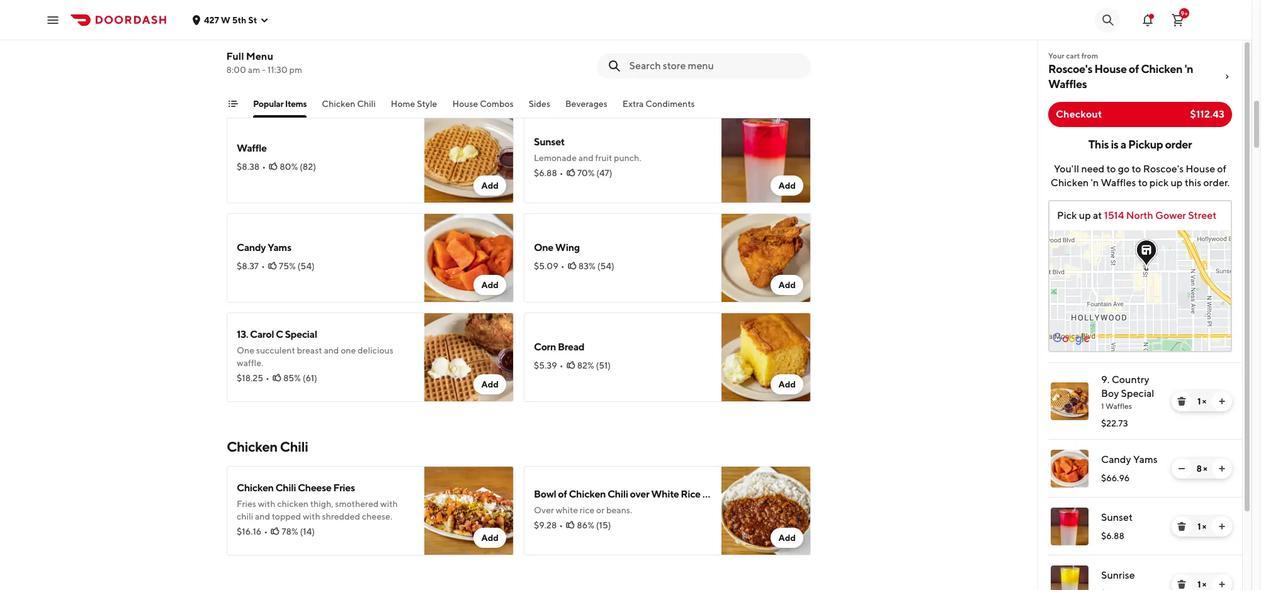 Task type: locate. For each thing, give the bounding box(es) containing it.
(54) right 75%
[[298, 261, 315, 271]]

1 1 × from the top
[[1198, 397, 1206, 407]]

2 (54) from the left
[[597, 261, 614, 271]]

add for chicken chili cheese fries
[[481, 533, 499, 543]]

waffle image
[[424, 114, 514, 203]]

1 vertical spatial roscoe's
[[1143, 163, 1184, 175]]

yams up 75%
[[268, 242, 291, 254]]

0 horizontal spatial candy yams image
[[424, 213, 514, 303]]

78% (14)
[[282, 527, 315, 537]]

cheese.
[[362, 512, 392, 522]]

wing
[[555, 242, 580, 254]]

1 vertical spatial 1 ×
[[1198, 522, 1206, 532]]

chili inside button
[[357, 99, 376, 109]]

2 vertical spatial special
[[1121, 388, 1154, 400]]

1 vertical spatial $22.73
[[1101, 419, 1128, 429]]

• right $8.37 at the top of page
[[261, 261, 265, 271]]

× for 9. country boy special
[[1202, 397, 1206, 407]]

to
[[1107, 163, 1116, 175], [1132, 163, 1141, 175], [1138, 177, 1148, 189]]

0 horizontal spatial choice
[[310, 41, 336, 51]]

add one to cart image
[[1217, 397, 1227, 407], [1217, 522, 1227, 532]]

1 add one to cart image from the top
[[1217, 464, 1227, 474]]

add button for chicken chili cheese fries
[[474, 528, 506, 548]]

greens
[[616, 30, 648, 42]]

0 vertical spatial yams
[[268, 242, 291, 254]]

1 horizontal spatial country
[[1112, 374, 1149, 386]]

you'll
[[1054, 163, 1079, 175]]

• right $5.39
[[560, 361, 563, 371]]

pm
[[290, 65, 303, 75]]

yams left remove one from cart image
[[1133, 454, 1158, 466]]

go
[[1118, 163, 1130, 175]]

0 vertical spatial house
[[1095, 62, 1127, 76]]

chicken chili cheese fries image
[[424, 467, 514, 556]]

0 vertical spatial remove item from cart image
[[1177, 397, 1187, 407]]

(54) for yams
[[298, 261, 315, 271]]

is
[[1111, 138, 1119, 151]]

1 horizontal spatial sunset
[[1101, 512, 1133, 524]]

a up french
[[303, 41, 308, 51]]

2 remove item from cart image from the top
[[1177, 580, 1187, 590]]

smothered
[[335, 499, 379, 509]]

• for $9.28 •
[[559, 521, 563, 531]]

1 horizontal spatial candy yams
[[1101, 454, 1158, 466]]

home style
[[391, 99, 437, 109]]

over
[[630, 489, 649, 501]]

1 horizontal spatial 'n
[[1185, 62, 1193, 76]]

a right is
[[1121, 138, 1126, 151]]

1 (54) from the left
[[298, 261, 315, 271]]

1 horizontal spatial house
[[1095, 62, 1127, 76]]

2 vertical spatial house
[[1186, 163, 1215, 175]]

list
[[1038, 363, 1242, 591]]

0 vertical spatial fries
[[333, 482, 355, 494]]

gower
[[1155, 210, 1186, 222]]

2 vertical spatial waffles
[[1106, 402, 1132, 411]]

1 horizontal spatial 9. country boy special image
[[1051, 383, 1089, 421]]

9. inside the '9. country boy special three wings and a choice of two waffles or potato salad or french fries'
[[237, 24, 245, 36]]

chili up chicken
[[275, 482, 296, 494]]

remove item from cart image down remove item from cart icon
[[1177, 580, 1187, 590]]

of inside you'll need to go to roscoe's house of chicken 'n waffles to pick up this order.
[[1217, 163, 1227, 175]]

and up 70% on the left
[[579, 153, 594, 163]]

• right the -
[[266, 69, 270, 79]]

1 horizontal spatial a
[[1121, 138, 1126, 151]]

add one to cart image for sunset
[[1217, 522, 1227, 532]]

add button for bowl of chicken chili over white rice or beans
[[771, 528, 803, 548]]

show menu categories image
[[228, 99, 238, 109]]

0 vertical spatial $6.88
[[534, 168, 557, 178]]

$6.88 •
[[534, 168, 563, 178]]

sunset
[[534, 136, 565, 148], [1101, 512, 1133, 524]]

0 vertical spatial 9.
[[237, 24, 245, 36]]

(54) for wing
[[597, 261, 614, 271]]

0 vertical spatial roscoe's
[[1048, 62, 1093, 76]]

1 & from the left
[[570, 30, 576, 42]]

22. mac & cheese, greens & corn bread combo comes with choice of chicken. 79% (101)
[[534, 30, 744, 72]]

with up cheese.
[[380, 499, 398, 509]]

rice
[[681, 489, 701, 501]]

carol
[[250, 329, 274, 341]]

0 horizontal spatial (54)
[[298, 261, 315, 271]]

this
[[1088, 138, 1109, 151]]

2 1 × from the top
[[1198, 522, 1206, 532]]

roscoe's inside you'll need to go to roscoe's house of chicken 'n waffles to pick up this order.
[[1143, 163, 1184, 175]]

one inside 13. carol c special one succulent breast and one delicious waffle.
[[237, 346, 254, 356]]

one
[[534, 242, 553, 254], [237, 346, 254, 356]]

choice inside the '9. country boy special three wings and a choice of two waffles or potato salad or french fries'
[[310, 41, 336, 51]]

0 horizontal spatial country
[[247, 24, 283, 36]]

add for 13. carol c special
[[481, 380, 499, 390]]

• for $5.09 •
[[561, 261, 565, 271]]

corn up $5.39
[[534, 341, 556, 353]]

• right $5.09
[[561, 261, 565, 271]]

candy yams
[[237, 242, 291, 254], [1101, 454, 1158, 466]]

0 horizontal spatial candy
[[237, 242, 266, 254]]

• for $6.88 •
[[560, 168, 563, 178]]

75% (54)
[[279, 261, 315, 271]]

waffles
[[1048, 77, 1087, 91], [1101, 177, 1136, 189], [1106, 402, 1132, 411]]

add button for candy yams
[[474, 275, 506, 295]]

bread up "82%"
[[558, 341, 585, 353]]

and right wings on the top left of the page
[[286, 41, 302, 51]]

chili up beans.
[[608, 489, 628, 501]]

9. for 9. country boy special three wings and a choice of two waffles or potato salad or french fries
[[237, 24, 245, 36]]

beverages button
[[565, 98, 607, 118]]

$22.73 down potato
[[237, 69, 264, 79]]

chicken chili up chicken
[[227, 439, 308, 455]]

0 horizontal spatial fries
[[237, 499, 256, 509]]

0 horizontal spatial 9. country boy special image
[[424, 14, 514, 104]]

choice up french
[[310, 41, 336, 51]]

76%
[[284, 69, 300, 79]]

1 vertical spatial 'n
[[1091, 177, 1099, 189]]

choice down cheese, at the top left of page
[[583, 47, 610, 57]]

sides
[[529, 99, 550, 109]]

sunset inside list
[[1101, 512, 1133, 524]]

1 horizontal spatial (54)
[[597, 261, 614, 271]]

topped
[[272, 512, 301, 522]]

1 horizontal spatial fries
[[333, 482, 355, 494]]

0 vertical spatial chicken chili
[[322, 99, 376, 109]]

1 for sunset
[[1198, 522, 1201, 532]]

and inside 13. carol c special one succulent breast and one delicious waffle.
[[324, 346, 339, 356]]

and
[[286, 41, 302, 51], [579, 153, 594, 163], [324, 346, 339, 356], [255, 512, 270, 522]]

1 horizontal spatial yams
[[1133, 454, 1158, 466]]

0 horizontal spatial $6.88
[[534, 168, 557, 178]]

need
[[1081, 163, 1105, 175]]

427
[[204, 15, 219, 25]]

1 horizontal spatial $6.88
[[1101, 531, 1124, 541]]

country inside the '9. country boy special three wings and a choice of two waffles or potato salad or french fries'
[[247, 24, 283, 36]]

add for sunset
[[779, 181, 796, 191]]

house up the "this"
[[1186, 163, 1215, 175]]

fries
[[328, 54, 345, 64]]

0 horizontal spatial boy
[[285, 24, 302, 36]]

(14)
[[300, 527, 315, 537]]

special
[[304, 24, 336, 36], [285, 329, 317, 341], [1121, 388, 1154, 400]]

country inside 9. country boy special 1 waffles
[[1112, 374, 1149, 386]]

& right mac
[[570, 30, 576, 42]]

candy up $8.37 •
[[237, 242, 266, 254]]

house down from
[[1095, 62, 1127, 76]]

add button for waffle
[[474, 176, 506, 196]]

1 vertical spatial add one to cart image
[[1217, 522, 1227, 532]]

1 remove item from cart image from the top
[[1177, 397, 1187, 407]]

add for candy yams
[[481, 280, 499, 290]]

1 vertical spatial house
[[452, 99, 478, 109]]

$22.73 down 9. country boy special 1 waffles
[[1101, 419, 1128, 429]]

a
[[303, 41, 308, 51], [1121, 138, 1126, 151]]

sunset image
[[722, 114, 811, 203], [1051, 508, 1089, 546]]

chicken inside the bowl of chicken chili over white rice or beans over white rice or beans.
[[569, 489, 606, 501]]

0 vertical spatial $22.73
[[237, 69, 264, 79]]

items
[[285, 99, 307, 109]]

$8.37 •
[[237, 261, 265, 271]]

0 horizontal spatial sunset image
[[722, 114, 811, 203]]

0 horizontal spatial a
[[303, 41, 308, 51]]

house inside roscoe's house of chicken 'n waffles
[[1095, 62, 1127, 76]]

corn right greens
[[658, 30, 680, 42]]

breast
[[297, 346, 322, 356]]

roscoe's up pick on the right top of the page
[[1143, 163, 1184, 175]]

$22.73 inside list
[[1101, 419, 1128, 429]]

boy inside 9. country boy special 1 waffles
[[1101, 388, 1119, 400]]

1 vertical spatial special
[[285, 329, 317, 341]]

home style button
[[391, 98, 437, 118]]

one wing image
[[722, 213, 811, 303]]

three
[[237, 41, 260, 51]]

chicken
[[1141, 62, 1183, 76], [322, 99, 355, 109], [1051, 177, 1089, 189], [227, 439, 277, 455], [237, 482, 274, 494], [569, 489, 606, 501]]

house combos
[[452, 99, 514, 109]]

1 vertical spatial candy
[[1101, 454, 1131, 466]]

chili left 'home'
[[357, 99, 376, 109]]

1 vertical spatial candy yams
[[1101, 454, 1158, 466]]

0 horizontal spatial house
[[452, 99, 478, 109]]

one
[[341, 346, 356, 356]]

0 horizontal spatial 9.
[[237, 24, 245, 36]]

1 vertical spatial one
[[237, 346, 254, 356]]

candy yams up "$66.96"
[[1101, 454, 1158, 466]]

1 horizontal spatial boy
[[1101, 388, 1119, 400]]

1 vertical spatial 9. country boy special image
[[1051, 383, 1089, 421]]

powered by google image
[[1053, 333, 1090, 346]]

0 vertical spatial bread
[[682, 30, 709, 42]]

0 vertical spatial boy
[[285, 24, 302, 36]]

0 vertical spatial waffles
[[1048, 77, 1087, 91]]

• right $16.16 on the left of page
[[264, 527, 268, 537]]

$8.37
[[237, 261, 259, 271]]

sides button
[[529, 98, 550, 118]]

(54) right 83%
[[597, 261, 614, 271]]

1 horizontal spatial candy
[[1101, 454, 1131, 466]]

chicken chili
[[322, 99, 376, 109], [227, 439, 308, 455]]

1 vertical spatial add one to cart image
[[1217, 580, 1227, 590]]

style
[[417, 99, 437, 109]]

1 horizontal spatial &
[[650, 30, 656, 42]]

$6.88 down lemonade
[[534, 168, 557, 178]]

1 vertical spatial sunset image
[[1051, 508, 1089, 546]]

bread left combo
[[682, 30, 709, 42]]

map region
[[981, 190, 1261, 351]]

sunrise image
[[1051, 566, 1089, 591]]

1 × for 9. country boy special
[[1198, 397, 1206, 407]]

boy
[[285, 24, 302, 36], [1101, 388, 1119, 400]]

1 vertical spatial bread
[[558, 341, 585, 353]]

1 horizontal spatial roscoe's
[[1143, 163, 1184, 175]]

open menu image
[[45, 12, 60, 27]]

'n inside you'll need to go to roscoe's house of chicken 'n waffles to pick up this order.
[[1091, 177, 1099, 189]]

or up pm
[[288, 54, 296, 64]]

0 horizontal spatial yams
[[268, 242, 291, 254]]

chicken inside the chicken chili cheese fries fries with chicken thigh, smothered with chili and topped with shredded cheese.
[[237, 482, 274, 494]]

• right $9.28
[[559, 521, 563, 531]]

one up waffle.
[[237, 346, 254, 356]]

1 for 9. country boy special
[[1198, 397, 1201, 407]]

1 vertical spatial $6.88
[[1101, 531, 1124, 541]]

0 vertical spatial special
[[304, 24, 336, 36]]

0 vertical spatial a
[[303, 41, 308, 51]]

1514
[[1104, 210, 1124, 222]]

1 horizontal spatial choice
[[583, 47, 610, 57]]

3 1 × from the top
[[1198, 580, 1206, 590]]

special inside the '9. country boy special three wings and a choice of two waffles or potato salad or french fries'
[[304, 24, 336, 36]]

sunset inside sunset lemonade and fruit punch.
[[534, 136, 565, 148]]

corn inside 22. mac & cheese, greens & corn bread combo comes with choice of chicken. 79% (101)
[[658, 30, 680, 42]]

0 horizontal spatial bread
[[558, 341, 585, 353]]

bread inside 22. mac & cheese, greens & corn bread combo comes with choice of chicken. 79% (101)
[[682, 30, 709, 42]]

up left the "this"
[[1171, 177, 1183, 189]]

$9.28
[[534, 521, 557, 531]]

• right $18.25
[[266, 373, 269, 383]]

fries up chili
[[237, 499, 256, 509]]

1 vertical spatial chicken chili
[[227, 439, 308, 455]]

9. inside 9. country boy special 1 waffles
[[1101, 374, 1110, 386]]

× for sunrise
[[1202, 580, 1206, 590]]

popular items
[[253, 99, 307, 109]]

bowl of chicken chili over white rice or beans image
[[722, 467, 811, 556]]

1 vertical spatial boy
[[1101, 388, 1119, 400]]

special inside 9. country boy special 1 waffles
[[1121, 388, 1154, 400]]

you'll need to go to roscoe's house of chicken 'n waffles to pick up this order.
[[1051, 163, 1230, 189]]

0 vertical spatial 'n
[[1185, 62, 1193, 76]]

1 vertical spatial candy yams image
[[1051, 450, 1089, 488]]

waffles inside 9. country boy special 1 waffles
[[1106, 402, 1132, 411]]

0 vertical spatial country
[[247, 24, 283, 36]]

country
[[247, 24, 283, 36], [1112, 374, 1149, 386]]

'n down need
[[1091, 177, 1099, 189]]

85% (61)
[[283, 373, 317, 383]]

roscoe's down cart
[[1048, 62, 1093, 76]]

fries up smothered in the left bottom of the page
[[333, 482, 355, 494]]

• down lemonade
[[560, 168, 563, 178]]

0 vertical spatial add one to cart image
[[1217, 397, 1227, 407]]

$6.88 for $6.88
[[1101, 531, 1124, 541]]

Item Search search field
[[630, 59, 801, 73]]

& right greens
[[650, 30, 656, 42]]

with
[[564, 47, 581, 57], [258, 499, 275, 509], [380, 499, 398, 509], [303, 512, 320, 522]]

sunset down "$66.96"
[[1101, 512, 1133, 524]]

or
[[395, 41, 403, 51], [288, 54, 296, 64], [702, 489, 712, 501], [596, 506, 605, 516]]

1 horizontal spatial up
[[1171, 177, 1183, 189]]

1 for sunrise
[[1198, 580, 1201, 590]]

order.
[[1203, 177, 1230, 189]]

special for 9. country boy special 1 waffles
[[1121, 388, 1154, 400]]

and left the one
[[324, 346, 339, 356]]

home
[[391, 99, 415, 109]]

extra condiments
[[623, 99, 695, 109]]

boy inside the '9. country boy special three wings and a choice of two waffles or potato salad or french fries'
[[285, 24, 302, 36]]

special inside 13. carol c special one succulent breast and one delicious waffle.
[[285, 329, 317, 341]]

0 horizontal spatial 'n
[[1091, 177, 1099, 189]]

cheese,
[[578, 30, 614, 42]]

chicken chili down fries
[[322, 99, 376, 109]]

sunset up lemonade
[[534, 136, 565, 148]]

north
[[1126, 210, 1153, 222]]

1 add one to cart image from the top
[[1217, 397, 1227, 407]]

&
[[570, 30, 576, 42], [650, 30, 656, 42]]

2 add one to cart image from the top
[[1217, 522, 1227, 532]]

1 vertical spatial country
[[1112, 374, 1149, 386]]

1 inside 9. country boy special 1 waffles
[[1101, 402, 1104, 411]]

9+
[[1181, 9, 1188, 17]]

to left go
[[1107, 163, 1116, 175]]

with down mac
[[564, 47, 581, 57]]

$6.88 inside list
[[1101, 531, 1124, 541]]

add for one wing
[[779, 280, 796, 290]]

of
[[338, 41, 346, 51], [611, 47, 620, 57], [1129, 62, 1139, 76], [1217, 163, 1227, 175], [558, 489, 567, 501]]

• for $16.16 •
[[264, 527, 268, 537]]

your
[[1048, 51, 1065, 60]]

popular
[[253, 99, 283, 109]]

$6.88 up sunrise
[[1101, 531, 1124, 541]]

(54)
[[298, 261, 315, 271], [597, 261, 614, 271]]

× for candy yams
[[1203, 464, 1207, 474]]

0 vertical spatial add one to cart image
[[1217, 464, 1227, 474]]

$22.73
[[237, 69, 264, 79], [1101, 419, 1128, 429]]

$16.16 •
[[237, 527, 268, 537]]

$18.25
[[237, 373, 263, 383]]

and inside the '9. country boy special three wings and a choice of two waffles or potato salad or french fries'
[[286, 41, 302, 51]]

add one to cart image
[[1217, 464, 1227, 474], [1217, 580, 1227, 590]]

1 vertical spatial a
[[1121, 138, 1126, 151]]

0 vertical spatial 1 ×
[[1198, 397, 1206, 407]]

83%
[[578, 261, 596, 271]]

$5.09
[[534, 261, 558, 271]]

9. country boy special image
[[424, 14, 514, 104], [1051, 383, 1089, 421]]

1 horizontal spatial 9.
[[1101, 374, 1110, 386]]

0 horizontal spatial candy yams
[[237, 242, 291, 254]]

0 horizontal spatial &
[[570, 30, 576, 42]]

add button for sunset
[[771, 176, 803, 196]]

0 vertical spatial sunset
[[534, 136, 565, 148]]

full menu 8:00 am - 11:30 pm
[[227, 50, 303, 75]]

• right $8.38
[[262, 162, 266, 172]]

remove item from cart image for sunrise
[[1177, 580, 1187, 590]]

2 & from the left
[[650, 30, 656, 42]]

of inside roscoe's house of chicken 'n waffles
[[1129, 62, 1139, 76]]

candy yams image for 75% (54)
[[424, 213, 514, 303]]

• for $8.37 •
[[261, 261, 265, 271]]

candy yams up $8.37 •
[[237, 242, 291, 254]]

82%
[[577, 361, 594, 371]]

menu
[[246, 50, 274, 62]]

candy up "$66.96"
[[1101, 454, 1131, 466]]

potato
[[237, 54, 263, 64]]

add for corn bread
[[779, 380, 796, 390]]

8
[[1197, 464, 1202, 474]]

1 vertical spatial sunset
[[1101, 512, 1133, 524]]

2 vertical spatial 1 ×
[[1198, 580, 1206, 590]]

remove item from cart image
[[1177, 397, 1187, 407], [1177, 580, 1187, 590]]

$8.38 •
[[237, 162, 266, 172]]

country for 9. country boy special 1 waffles
[[1112, 374, 1149, 386]]

extra condiments button
[[623, 98, 695, 118]]

1 horizontal spatial corn
[[658, 30, 680, 42]]

remove item from cart image right 9. country boy special 1 waffles
[[1177, 397, 1187, 407]]

1 vertical spatial waffles
[[1101, 177, 1136, 189]]

1 vertical spatial yams
[[1133, 454, 1158, 466]]

house inside button
[[452, 99, 478, 109]]

one up $5.09
[[534, 242, 553, 254]]

with inside 22. mac & cheese, greens & corn bread combo comes with choice of chicken. 79% (101)
[[564, 47, 581, 57]]

0 horizontal spatial up
[[1079, 210, 1091, 222]]

1 vertical spatial remove item from cart image
[[1177, 580, 1187, 590]]

house left combos
[[452, 99, 478, 109]]

and right chili
[[255, 512, 270, 522]]

2 horizontal spatial house
[[1186, 163, 1215, 175]]

up inside you'll need to go to roscoe's house of chicken 'n waffles to pick up this order.
[[1171, 177, 1183, 189]]

candy yams image
[[424, 213, 514, 303], [1051, 450, 1089, 488]]

waffles inside roscoe's house of chicken 'n waffles
[[1048, 77, 1087, 91]]

2 add one to cart image from the top
[[1217, 580, 1227, 590]]

0 vertical spatial one
[[534, 242, 553, 254]]

0 horizontal spatial sunset
[[534, 136, 565, 148]]

0 horizontal spatial roscoe's
[[1048, 62, 1093, 76]]

86% (15)
[[577, 521, 611, 531]]

'n up $112.43
[[1185, 62, 1193, 76]]

0 vertical spatial candy yams image
[[424, 213, 514, 303]]

1 horizontal spatial $22.73
[[1101, 419, 1128, 429]]

83% (54)
[[578, 261, 614, 271]]

up left at
[[1079, 210, 1091, 222]]

a inside the '9. country boy special three wings and a choice of two waffles or potato salad or french fries'
[[303, 41, 308, 51]]



Task type: vqa. For each thing, say whether or not it's contained in the screenshot.


Task type: describe. For each thing, give the bounding box(es) containing it.
add button for 13. carol c special
[[474, 375, 506, 395]]

1 × for sunset
[[1198, 522, 1206, 532]]

and inside the chicken chili cheese fries fries with chicken thigh, smothered with chili and topped with shredded cheese.
[[255, 512, 270, 522]]

checkout
[[1056, 108, 1102, 120]]

white
[[651, 489, 679, 501]]

this
[[1185, 177, 1201, 189]]

street
[[1188, 210, 1217, 222]]

$16.16
[[237, 527, 262, 537]]

• for $22.73 •
[[266, 69, 270, 79]]

or right waffles
[[395, 41, 403, 51]]

$18.25 •
[[237, 373, 269, 383]]

86%
[[577, 521, 594, 531]]

house inside you'll need to go to roscoe's house of chicken 'n waffles to pick up this order.
[[1186, 163, 1215, 175]]

waffles for 9.
[[1106, 402, 1132, 411]]

cart
[[1066, 51, 1080, 60]]

remove item from cart image
[[1177, 522, 1187, 532]]

$5.39
[[534, 361, 557, 371]]

pick up at 1514 north gower street
[[1057, 210, 1217, 222]]

$112.43
[[1190, 108, 1225, 120]]

over
[[534, 506, 554, 516]]

chicken chili cheese fries fries with chicken thigh, smothered with chili and topped with shredded cheese.
[[237, 482, 398, 522]]

rice
[[580, 506, 595, 516]]

chicken
[[277, 499, 308, 509]]

add one to cart image for sunrise
[[1217, 580, 1227, 590]]

$9.28 •
[[534, 521, 563, 531]]

of inside 22. mac & cheese, greens & corn bread combo comes with choice of chicken. 79% (101)
[[611, 47, 620, 57]]

chicken inside you'll need to go to roscoe's house of chicken 'n waffles to pick up this order.
[[1051, 177, 1089, 189]]

1 horizontal spatial one
[[534, 242, 553, 254]]

waffles
[[365, 41, 393, 51]]

order
[[1165, 138, 1192, 151]]

12 items, open order cart image
[[1171, 12, 1186, 27]]

sunset for sunset lemonade and fruit punch.
[[534, 136, 565, 148]]

fruit
[[595, 153, 612, 163]]

• for $18.25 •
[[266, 373, 269, 383]]

× for sunset
[[1202, 522, 1206, 532]]

chili
[[237, 512, 253, 522]]

special for 13. carol c special one succulent breast and one delicious waffle.
[[285, 329, 317, 341]]

notification bell image
[[1140, 12, 1155, 27]]

$5.09 •
[[534, 261, 565, 271]]

78%
[[282, 527, 298, 537]]

cheese
[[298, 482, 332, 494]]

75%
[[279, 261, 296, 271]]

13. carol c special image
[[424, 313, 514, 402]]

(51)
[[596, 361, 611, 371]]

79%
[[582, 62, 599, 72]]

or right rice
[[596, 506, 605, 516]]

427 w 5th st button
[[191, 15, 270, 25]]

extra
[[623, 99, 644, 109]]

of inside the bowl of chicken chili over white rice or beans over white rice or beans.
[[558, 489, 567, 501]]

white
[[556, 506, 578, 516]]

beverages
[[565, 99, 607, 109]]

country for 9. country boy special three wings and a choice of two waffles or potato salad or french fries
[[247, 24, 283, 36]]

two
[[348, 41, 363, 51]]

beans
[[713, 489, 741, 501]]

70%
[[577, 168, 595, 178]]

1 vertical spatial up
[[1079, 210, 1091, 222]]

punch.
[[614, 153, 641, 163]]

corn bread
[[534, 341, 585, 353]]

candy yams inside list
[[1101, 454, 1158, 466]]

comes
[[534, 47, 562, 57]]

condiments
[[646, 99, 695, 109]]

with up topped
[[258, 499, 275, 509]]

remove item from cart image for 9. country boy special
[[1177, 397, 1187, 407]]

1 × for sunrise
[[1198, 580, 1206, 590]]

13.
[[237, 329, 248, 341]]

or right the rice
[[702, 489, 712, 501]]

0 vertical spatial candy yams
[[237, 242, 291, 254]]

$22.73 for $22.73
[[1101, 419, 1128, 429]]

bowl
[[534, 489, 556, 501]]

chili inside the chicken chili cheese fries fries with chicken thigh, smothered with chili and topped with shredded cheese.
[[275, 482, 296, 494]]

$22.73 for $22.73 •
[[237, 69, 264, 79]]

$22.73 •
[[237, 69, 270, 79]]

roscoe's house of chicken 'n waffles
[[1048, 62, 1193, 91]]

to right go
[[1132, 163, 1141, 175]]

pickup
[[1128, 138, 1163, 151]]

list containing 9. country boy special
[[1038, 363, 1242, 591]]

boy for 9. country boy special three wings and a choice of two waffles or potato salad or french fries
[[285, 24, 302, 36]]

to left pick on the right top of the page
[[1138, 177, 1148, 189]]

chicken inside roscoe's house of chicken 'n waffles
[[1141, 62, 1183, 76]]

70% (47)
[[577, 168, 612, 178]]

choice inside 22. mac & cheese, greens & corn bread combo comes with choice of chicken. 79% (101)
[[583, 47, 610, 57]]

add button for corn bread
[[771, 375, 803, 395]]

82% (51)
[[577, 361, 611, 371]]

lemonade
[[534, 153, 577, 163]]

combos
[[480, 99, 514, 109]]

sunset for sunset
[[1101, 512, 1133, 524]]

0 vertical spatial sunset image
[[722, 114, 811, 203]]

chicken inside button
[[322, 99, 355, 109]]

$5.39 •
[[534, 361, 563, 371]]

85%
[[283, 373, 301, 383]]

0 vertical spatial candy
[[237, 242, 266, 254]]

waffles inside you'll need to go to roscoe's house of chicken 'n waffles to pick up this order.
[[1101, 177, 1136, 189]]

remove one from cart image
[[1177, 464, 1187, 474]]

house combos button
[[452, 98, 514, 118]]

0 horizontal spatial chicken chili
[[227, 439, 308, 455]]

(47)
[[596, 168, 612, 178]]

0 vertical spatial 9. country boy special image
[[424, 14, 514, 104]]

• for $8.38 •
[[262, 162, 266, 172]]

salad
[[265, 54, 286, 64]]

one wing
[[534, 242, 580, 254]]

(82)
[[300, 162, 316, 172]]

• for $5.39 •
[[560, 361, 563, 371]]

$66.96
[[1101, 473, 1130, 484]]

chicken.
[[621, 47, 655, 57]]

$6.88 for $6.88 •
[[534, 168, 557, 178]]

427 w 5th st
[[204, 15, 257, 25]]

thigh,
[[310, 499, 333, 509]]

9. country boy special 1 waffles
[[1101, 374, 1154, 411]]

of inside the '9. country boy special three wings and a choice of two waffles or potato salad or french fries'
[[338, 41, 346, 51]]

candy yams image for 9.
[[1051, 450, 1089, 488]]

wings
[[262, 41, 285, 51]]

add for waffle
[[481, 181, 499, 191]]

at
[[1093, 210, 1102, 222]]

9. for 9. country boy special 1 waffles
[[1101, 374, 1110, 386]]

chili inside the bowl of chicken chili over white rice or beans over white rice or beans.
[[608, 489, 628, 501]]

1 horizontal spatial chicken chili
[[322, 99, 376, 109]]

your cart from
[[1048, 51, 1098, 60]]

1 horizontal spatial sunset image
[[1051, 508, 1089, 546]]

pick
[[1057, 210, 1077, 222]]

add one to cart image for 9. country boy special
[[1217, 397, 1227, 407]]

shredded
[[322, 512, 360, 522]]

add one to cart image for candy yams
[[1217, 464, 1227, 474]]

french
[[298, 54, 326, 64]]

corn bread image
[[722, 313, 811, 402]]

from
[[1082, 51, 1098, 60]]

'n inside roscoe's house of chicken 'n waffles
[[1185, 62, 1193, 76]]

(61)
[[303, 373, 317, 383]]

80% (82)
[[280, 162, 316, 172]]

sunrise
[[1101, 570, 1135, 582]]

chicken chili button
[[322, 98, 376, 118]]

roscoe's inside roscoe's house of chicken 'n waffles
[[1048, 62, 1093, 76]]

1 vertical spatial fries
[[237, 499, 256, 509]]

waffle.
[[237, 358, 263, 368]]

roscoe's house of chicken 'n waffles link
[[1048, 62, 1232, 92]]

1 vertical spatial corn
[[534, 341, 556, 353]]

chili up cheese on the bottom left of page
[[280, 439, 308, 455]]

bowl of chicken chili over white rice or beans over white rice or beans.
[[534, 489, 741, 516]]

(101)
[[600, 62, 620, 72]]

candy inside list
[[1101, 454, 1131, 466]]

80%
[[280, 162, 298, 172]]

add button for one wing
[[771, 275, 803, 295]]

with up (14)
[[303, 512, 320, 522]]

and inside sunset lemonade and fruit punch.
[[579, 153, 594, 163]]

add for bowl of chicken chili over white rice or beans
[[779, 533, 796, 543]]

9+ button
[[1165, 7, 1191, 32]]

boy for 9. country boy special 1 waffles
[[1101, 388, 1119, 400]]

succulent
[[256, 346, 295, 356]]

special for 9. country boy special three wings and a choice of two waffles or potato salad or french fries
[[304, 24, 336, 36]]

waffles for roscoe's
[[1048, 77, 1087, 91]]



